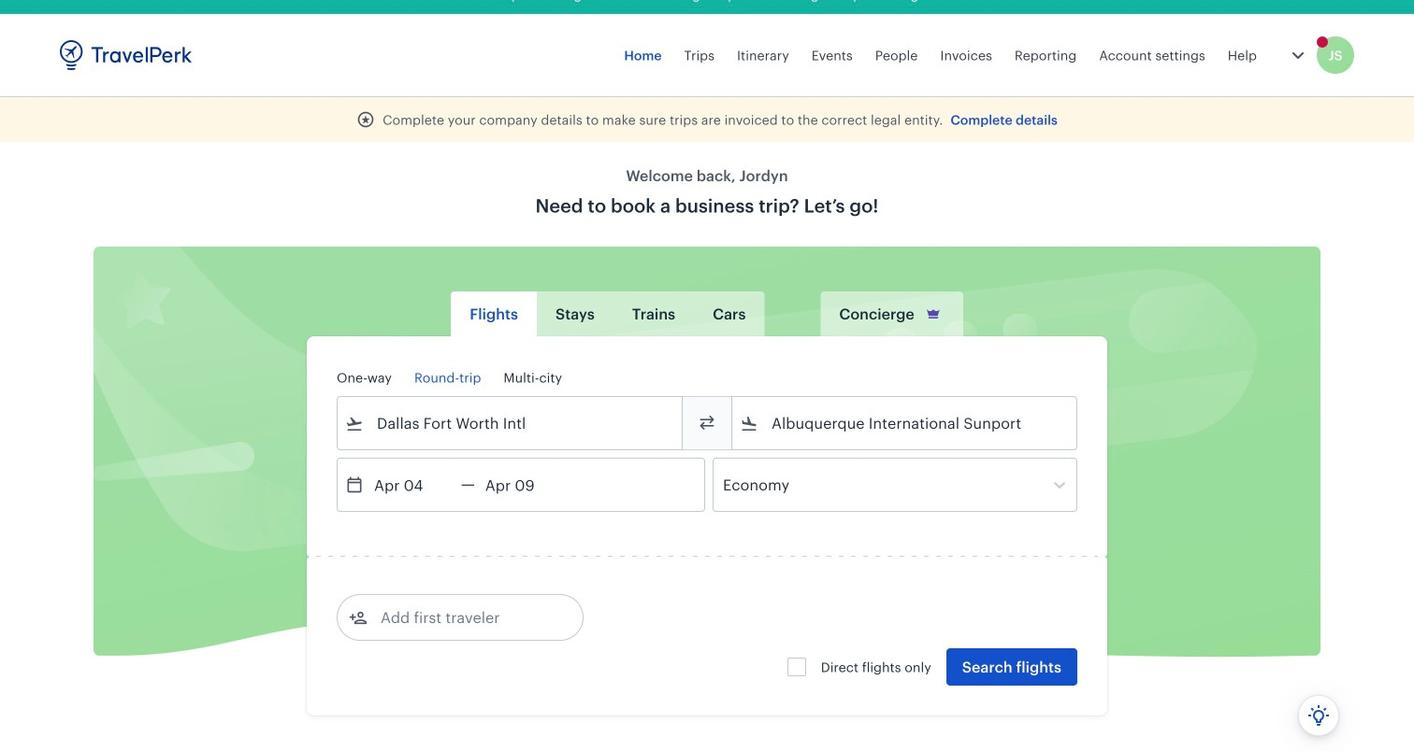 Task type: locate. For each thing, give the bounding box(es) containing it.
Return text field
[[475, 459, 572, 512]]



Task type: describe. For each thing, give the bounding box(es) containing it.
Add first traveler search field
[[368, 603, 562, 633]]

To search field
[[758, 409, 1052, 439]]

Depart text field
[[364, 459, 461, 512]]

From search field
[[364, 409, 657, 439]]



